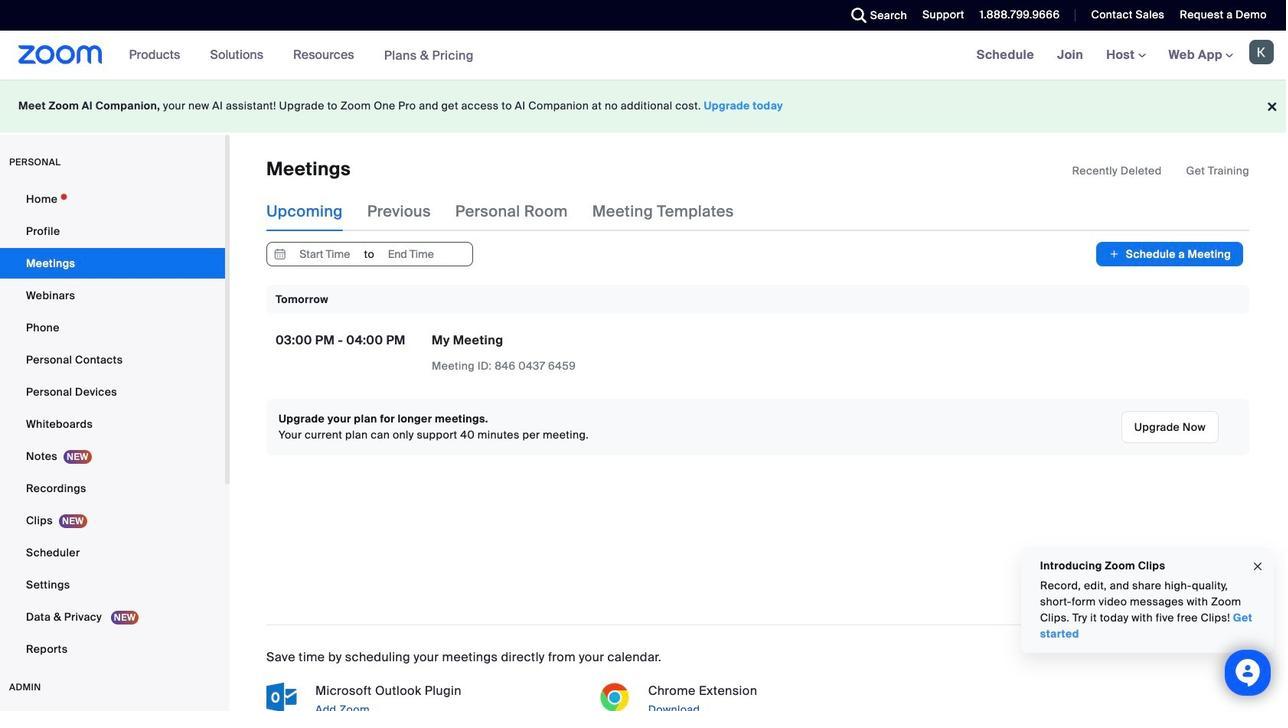 Task type: describe. For each thing, give the bounding box(es) containing it.
add image
[[1109, 247, 1120, 262]]

zoom logo image
[[18, 45, 102, 64]]

1 horizontal spatial application
[[1073, 163, 1250, 178]]



Task type: vqa. For each thing, say whether or not it's contained in the screenshot.
third right image from the bottom of the Admin Menu menu
no



Task type: locate. For each thing, give the bounding box(es) containing it.
personal menu menu
[[0, 184, 225, 666]]

footer
[[0, 80, 1287, 132]]

application
[[1073, 163, 1250, 178], [432, 333, 700, 375]]

date image
[[271, 243, 289, 266]]

0 vertical spatial application
[[1073, 163, 1250, 178]]

0 horizontal spatial application
[[432, 333, 700, 375]]

product information navigation
[[118, 31, 485, 80]]

Date Range Picker Start field
[[289, 243, 360, 266]]

tabs of meeting tab list
[[267, 192, 759, 232]]

profile picture image
[[1250, 40, 1274, 64]]

my meeting element
[[432, 333, 503, 349]]

1 vertical spatial application
[[432, 333, 700, 375]]

meetings navigation
[[965, 31, 1287, 80]]

close image
[[1252, 558, 1264, 575]]

Date Range Picker End field
[[376, 243, 447, 266]]

banner
[[0, 31, 1287, 80]]



